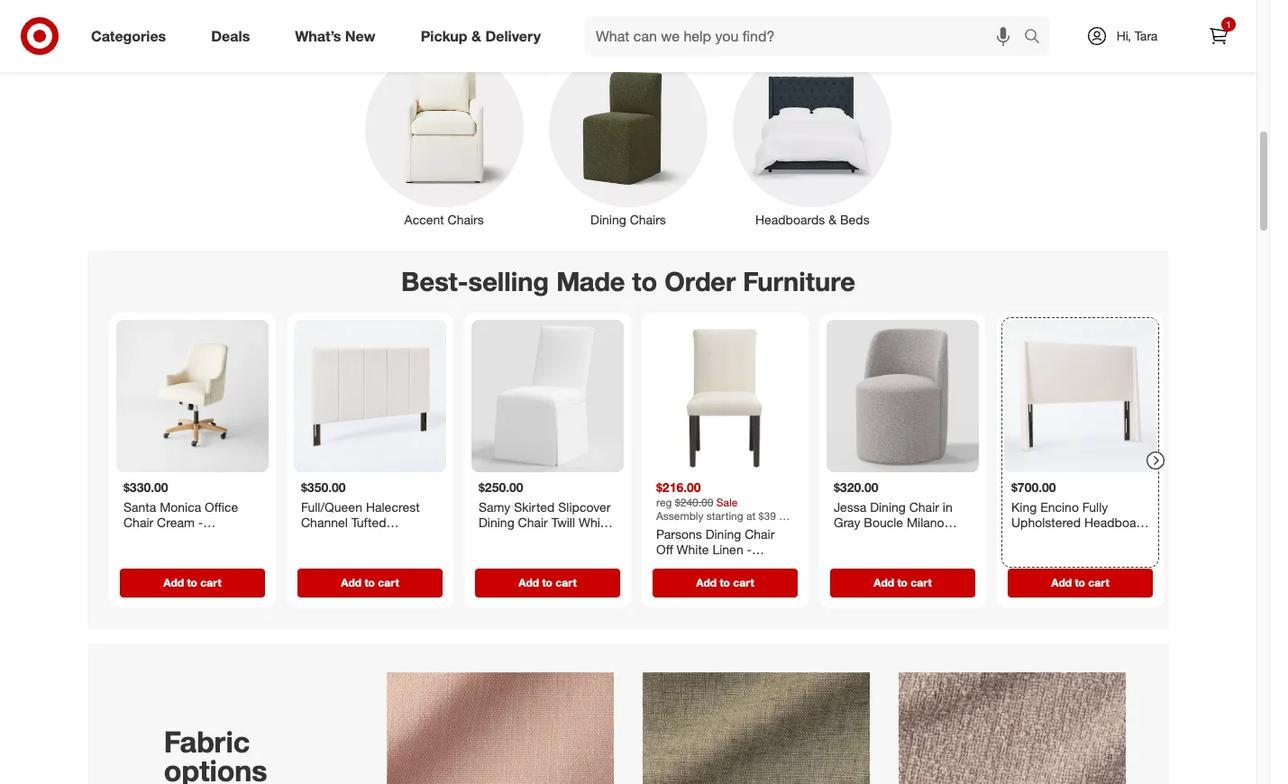 Task type: vqa. For each thing, say whether or not it's contained in the screenshot.
Itzy Ritzy Jingle Attachable Travel Toy
no



Task type: locate. For each thing, give the bounding box(es) containing it.
furniture inside parsons dining chair off white linen - skyline furniture
[[701, 558, 751, 573]]

milano
[[907, 515, 945, 530]]

3 add to cart from the left
[[519, 576, 577, 589]]

dining up linen
[[706, 526, 742, 541]]

delivery
[[486, 27, 541, 45]]

1 horizontal spatial threshold™
[[487, 530, 550, 546]]

5 cart from the left
[[911, 576, 932, 589]]

& right 'pickup'
[[472, 27, 482, 45]]

add to cart for jessa dining chair in gray boucle milano elephant - threshold™
[[874, 576, 932, 589]]

1 add to cart button from the left
[[120, 568, 265, 597]]

3 cart from the left
[[556, 576, 577, 589]]

1 add from the left
[[164, 576, 184, 589]]

threshold™ inside $320.00 jessa dining chair in gray boucle milano elephant - threshold™
[[896, 530, 959, 546]]

&
[[472, 27, 482, 45], [829, 212, 837, 228]]

2 add to cart button from the left
[[298, 568, 443, 597]]

add to cart button for samy skirted slipcover dining chair twill white - threshold™
[[475, 568, 620, 597]]

jessa
[[834, 499, 867, 514]]

4 add to cart from the left
[[697, 576, 755, 589]]

threshold™ inside $330.00 santa monica office chair cream - threshold™ designed with studio mcgee
[[124, 530, 186, 546]]

threshold™ down milano
[[896, 530, 959, 546]]

- up designed
[[198, 515, 203, 530]]

threshold™ up studio
[[124, 530, 186, 546]]

add
[[164, 576, 184, 589], [341, 576, 362, 589], [519, 576, 539, 589], [697, 576, 717, 589], [874, 576, 895, 589], [1052, 576, 1072, 589]]

deals
[[211, 27, 250, 45]]

chairs up best-selling made to order furniture
[[630, 212, 666, 228]]

hi, tara
[[1117, 28, 1158, 43]]

3 add to cart button from the left
[[475, 568, 620, 597]]

5 add to cart from the left
[[874, 576, 932, 589]]

chairs
[[448, 212, 484, 228], [630, 212, 666, 228]]

furniture
[[743, 266, 856, 298], [701, 558, 751, 573]]

0 vertical spatial white
[[579, 515, 611, 530]]

add to cart button for jessa dining chair in gray boucle milano elephant - threshold™
[[831, 568, 976, 597]]

1 vertical spatial furniture
[[701, 558, 751, 573]]

fabric options
[[164, 724, 268, 785]]

0 vertical spatial &
[[472, 27, 482, 45]]

- down the samy at the bottom
[[479, 530, 484, 546]]

add to cart
[[164, 576, 222, 589], [341, 576, 399, 589], [519, 576, 577, 589], [697, 576, 755, 589], [874, 576, 932, 589], [1052, 576, 1110, 589]]

$350.00 link
[[294, 320, 446, 565]]

mcgee
[[190, 546, 232, 562]]

4 add to cart button from the left
[[653, 568, 798, 597]]

add to cart button
[[120, 568, 265, 597], [298, 568, 443, 597], [475, 568, 620, 597], [653, 568, 798, 597], [831, 568, 976, 597], [1008, 568, 1153, 597]]

chairs for dining chairs
[[630, 212, 666, 228]]

6 add to cart button from the left
[[1008, 568, 1153, 597]]

3 threshold™ from the left
[[896, 530, 959, 546]]

2 add to cart from the left
[[341, 576, 399, 589]]

pickup & delivery link
[[406, 16, 564, 56]]

twill
[[552, 515, 575, 530]]

- inside $250.00 samy skirted slipcover dining chair twill white - threshold™
[[479, 530, 484, 546]]

$700.00
[[1012, 480, 1057, 495]]

1 vertical spatial white
[[677, 542, 709, 557]]

1 vertical spatial &
[[829, 212, 837, 228]]

to
[[633, 266, 658, 298], [187, 576, 197, 589], [365, 576, 375, 589], [542, 576, 553, 589], [720, 576, 730, 589], [898, 576, 908, 589], [1075, 576, 1086, 589]]

chair
[[910, 499, 940, 514], [124, 515, 153, 530], [518, 515, 548, 530], [745, 526, 775, 541]]

cream
[[157, 515, 195, 530]]

1 horizontal spatial &
[[829, 212, 837, 228]]

samy skirted slipcover dining chair twill white - threshold™ image
[[472, 320, 624, 472]]

new
[[345, 27, 376, 45]]

best-selling made to order furniture
[[401, 266, 856, 298]]

2 add from the left
[[341, 576, 362, 589]]

dining up boucle
[[870, 499, 906, 514]]

dining
[[591, 212, 627, 228], [870, 499, 906, 514], [479, 515, 515, 530], [706, 526, 742, 541]]

what's new
[[295, 27, 376, 45]]

threshold™ down "skirted" at the left bottom of the page
[[487, 530, 550, 546]]

-
[[198, 515, 203, 530], [479, 530, 484, 546], [887, 530, 892, 546], [747, 542, 752, 557]]

0 horizontal spatial chairs
[[448, 212, 484, 228]]

5 add from the left
[[874, 576, 895, 589]]

4 add from the left
[[697, 576, 717, 589]]

dining inside $250.00 samy skirted slipcover dining chair twill white - threshold™
[[479, 515, 515, 530]]

add to cart for parsons dining chair off white linen - skyline furniture
[[697, 576, 755, 589]]

accent chairs link
[[352, 46, 536, 229]]

jessa dining chair in gray boucle milano elephant - threshold™ image
[[827, 320, 979, 472]]

2 horizontal spatial threshold™
[[896, 530, 959, 546]]

- inside $330.00 santa monica office chair cream - threshold™ designed with studio mcgee
[[198, 515, 203, 530]]

cart for santa monica office chair cream - threshold™ designed with studio mcgee
[[200, 576, 222, 589]]

deals link
[[196, 16, 273, 56]]

$350.00
[[301, 480, 346, 495]]

furniture down headboards
[[743, 266, 856, 298]]

parsons dining chair off white linen - skyline furniture
[[657, 526, 775, 573]]

1 horizontal spatial white
[[677, 542, 709, 557]]

white down parsons
[[677, 542, 709, 557]]

to for $330.00
[[187, 576, 197, 589]]

dining down the samy at the bottom
[[479, 515, 515, 530]]

1 add to cart from the left
[[164, 576, 222, 589]]

cart for jessa dining chair in gray boucle milano elephant - threshold™
[[911, 576, 932, 589]]

cart for parsons dining chair off white linen - skyline furniture
[[733, 576, 755, 589]]

1 threshold™ from the left
[[124, 530, 186, 546]]

0 horizontal spatial white
[[579, 515, 611, 530]]

0 horizontal spatial &
[[472, 27, 482, 45]]

tara
[[1135, 28, 1158, 43]]

parsons dining chair off white linen - skyline furniture image
[[649, 320, 802, 472]]

& for headboards
[[829, 212, 837, 228]]

white down slipcover
[[579, 515, 611, 530]]

boucle
[[864, 515, 904, 530]]

white
[[579, 515, 611, 530], [677, 542, 709, 557]]

add to cart button for parsons dining chair off white linen - skyline furniture
[[653, 568, 798, 597]]

order
[[665, 266, 736, 298]]

slipcover
[[558, 499, 611, 514]]

reg
[[657, 495, 672, 509]]

off
[[657, 542, 673, 557]]

skyline
[[657, 558, 697, 573]]

0 horizontal spatial threshold™
[[124, 530, 186, 546]]

2 threshold™ from the left
[[487, 530, 550, 546]]

furniture down linen
[[701, 558, 751, 573]]

- right linen
[[747, 542, 752, 557]]

What can we help you find? suggestions appear below search field
[[585, 16, 1029, 56]]

accent
[[405, 212, 444, 228]]

6 add from the left
[[1052, 576, 1072, 589]]

chairs right accent on the left top
[[448, 212, 484, 228]]

& left 'beds'
[[829, 212, 837, 228]]

- down boucle
[[887, 530, 892, 546]]

3 add from the left
[[519, 576, 539, 589]]

2 chairs from the left
[[630, 212, 666, 228]]

parsons
[[657, 526, 702, 541]]

best-
[[401, 266, 469, 298]]

to for $700.00
[[1075, 576, 1086, 589]]

designed
[[190, 530, 242, 546]]

5 add to cart button from the left
[[831, 568, 976, 597]]

4 cart from the left
[[733, 576, 755, 589]]

what's
[[295, 27, 341, 45]]

threshold™
[[124, 530, 186, 546], [487, 530, 550, 546], [896, 530, 959, 546]]

santa monica office chair cream - threshold™ designed with studio mcgee image
[[116, 320, 269, 472]]

$216.00
[[657, 480, 701, 495]]

cart
[[200, 576, 222, 589], [378, 576, 399, 589], [556, 576, 577, 589], [733, 576, 755, 589], [911, 576, 932, 589], [1089, 576, 1110, 589]]

skirted
[[514, 499, 555, 514]]

1 cart from the left
[[200, 576, 222, 589]]

2 cart from the left
[[378, 576, 399, 589]]

pickup
[[421, 27, 468, 45]]

1 horizontal spatial chairs
[[630, 212, 666, 228]]

$330.00 santa monica office chair cream - threshold™ designed with studio mcgee
[[124, 480, 242, 562]]

1 chairs from the left
[[448, 212, 484, 228]]

add for samy skirted slipcover dining chair twill white - threshold™
[[519, 576, 539, 589]]

what's new link
[[280, 16, 398, 56]]

linen
[[713, 542, 744, 557]]



Task type: describe. For each thing, give the bounding box(es) containing it.
white inside parsons dining chair off white linen - skyline furniture
[[677, 542, 709, 557]]

made
[[557, 266, 625, 298]]

1 link
[[1199, 16, 1239, 56]]

6 cart from the left
[[1089, 576, 1110, 589]]

chairs for accent chairs
[[448, 212, 484, 228]]

to for $250.00
[[542, 576, 553, 589]]

chair inside parsons dining chair off white linen - skyline furniture
[[745, 526, 775, 541]]

pickup & delivery
[[421, 27, 541, 45]]

& for pickup
[[472, 27, 482, 45]]

options
[[164, 753, 268, 785]]

categories link
[[76, 16, 189, 56]]

chair inside $320.00 jessa dining chair in gray boucle milano elephant - threshold™
[[910, 499, 940, 514]]

full/queen halecrest channel tufted headboard cream - threshold™ designed with studio mcgee image
[[294, 320, 446, 472]]

with
[[124, 546, 147, 562]]

headboards
[[756, 212, 826, 228]]

$216.00 reg $240.00 sale
[[657, 480, 738, 509]]

add to cart for samy skirted slipcover dining chair twill white - threshold™
[[519, 576, 577, 589]]

chair inside $330.00 santa monica office chair cream - threshold™ designed with studio mcgee
[[124, 515, 153, 530]]

studio
[[150, 546, 187, 562]]

add for santa monica office chair cream - threshold™ designed with studio mcgee
[[164, 576, 184, 589]]

1
[[1227, 19, 1232, 30]]

dining chairs
[[591, 212, 666, 228]]

fabric
[[164, 724, 250, 760]]

beds
[[840, 212, 870, 228]]

king encino fully upholstered headboard cream linen - threshold™ designed with studio mcgee image
[[1005, 320, 1157, 472]]

threshold™ inside $250.00 samy skirted slipcover dining chair twill white - threshold™
[[487, 530, 550, 546]]

dining inside parsons dining chair off white linen - skyline furniture
[[706, 526, 742, 541]]

add to cart button for santa monica office chair cream - threshold™ designed with studio mcgee
[[120, 568, 265, 597]]

gray
[[834, 515, 861, 530]]

- inside $320.00 jessa dining chair in gray boucle milano elephant - threshold™
[[887, 530, 892, 546]]

headboards & beds
[[756, 212, 870, 228]]

$330.00
[[124, 480, 168, 495]]

dining up made in the top of the page
[[591, 212, 627, 228]]

accent chairs
[[405, 212, 484, 228]]

to for $350.00
[[365, 576, 375, 589]]

dining chairs link
[[536, 46, 721, 229]]

elephant
[[834, 530, 884, 546]]

$250.00
[[479, 480, 524, 495]]

carousel region
[[87, 251, 1170, 644]]

search button
[[1016, 16, 1060, 60]]

selling
[[469, 266, 549, 298]]

white inside $250.00 samy skirted slipcover dining chair twill white - threshold™
[[579, 515, 611, 530]]

headboards & beds link
[[721, 46, 905, 229]]

in
[[943, 499, 953, 514]]

samy
[[479, 499, 511, 514]]

categories
[[91, 27, 166, 45]]

$700.00 link
[[1005, 320, 1157, 565]]

6 add to cart from the left
[[1052, 576, 1110, 589]]

$240.00
[[675, 495, 714, 509]]

0 vertical spatial furniture
[[743, 266, 856, 298]]

$320.00
[[834, 480, 879, 495]]

sale
[[717, 495, 738, 509]]

$250.00 samy skirted slipcover dining chair twill white - threshold™
[[479, 480, 611, 546]]

$320.00 jessa dining chair in gray boucle milano elephant - threshold™
[[834, 480, 959, 546]]

add to cart for santa monica office chair cream - threshold™ designed with studio mcgee
[[164, 576, 222, 589]]

santa
[[124, 499, 156, 514]]

chair inside $250.00 samy skirted slipcover dining chair twill white - threshold™
[[518, 515, 548, 530]]

to for $320.00
[[898, 576, 908, 589]]

hi,
[[1117, 28, 1132, 43]]

dining inside $320.00 jessa dining chair in gray boucle milano elephant - threshold™
[[870, 499, 906, 514]]

- inside parsons dining chair off white linen - skyline furniture
[[747, 542, 752, 557]]

cart for samy skirted slipcover dining chair twill white - threshold™
[[556, 576, 577, 589]]

add for jessa dining chair in gray boucle milano elephant - threshold™
[[874, 576, 895, 589]]

search
[[1016, 28, 1060, 47]]

add for parsons dining chair off white linen - skyline furniture
[[697, 576, 717, 589]]

monica
[[160, 499, 201, 514]]

office
[[205, 499, 238, 514]]



